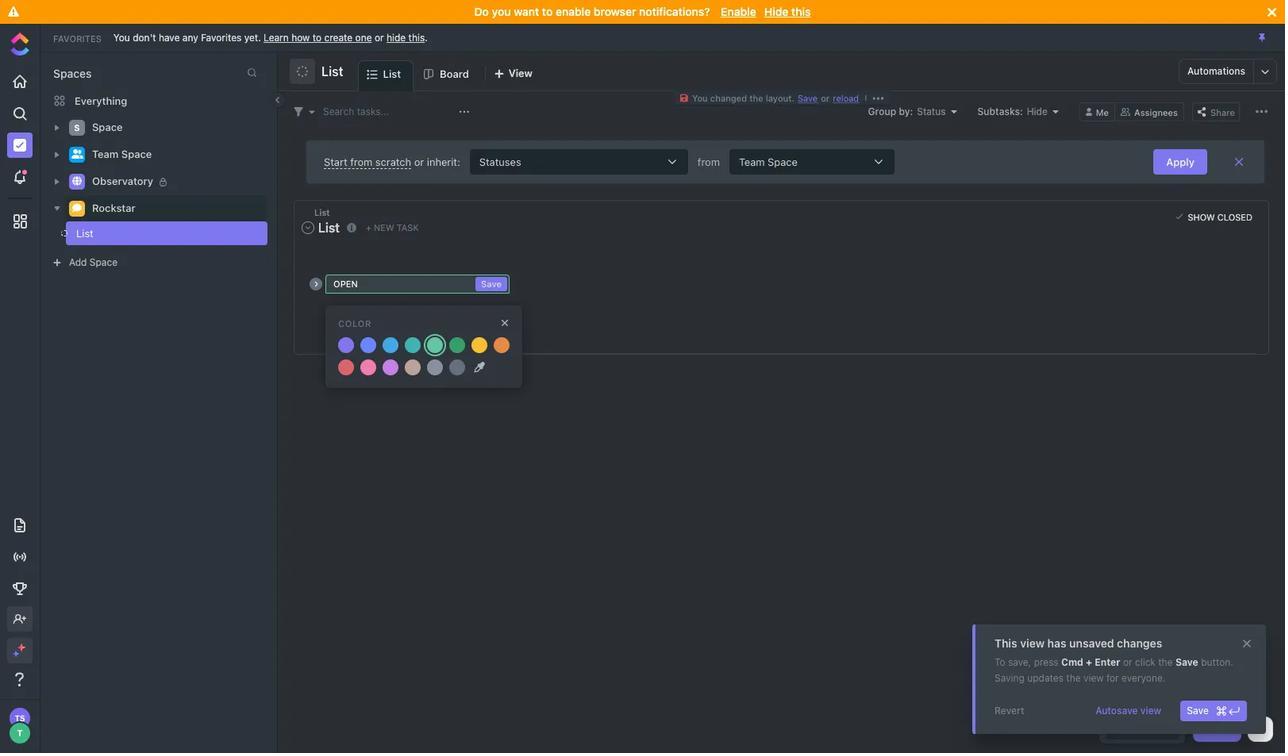 Task type: describe. For each thing, give the bounding box(es) containing it.
enable
[[556, 5, 591, 18]]

0 vertical spatial this
[[792, 5, 811, 18]]

autosave
[[1096, 705, 1138, 717]]

enable
[[721, 5, 756, 18]]

hide
[[764, 5, 789, 18]]

share button
[[1192, 102, 1240, 121]]

board link
[[440, 60, 475, 91]]

how
[[292, 31, 310, 43]]

save inside this view has unsaved changes to save, press cmd + enter or click the save button. saving updates the view for everyone.
[[1176, 657, 1199, 668]]

spaces link
[[40, 67, 92, 80]]

you don't have any favorites yet. learn how to create one or hide this .
[[113, 31, 428, 43]]

to
[[995, 657, 1006, 668]]

autosave view
[[1096, 705, 1162, 717]]

or left reload
[[821, 93, 830, 103]]

this view has unsaved changes to save, press cmd + enter or click the save button. saving updates the view for everyone.
[[995, 637, 1234, 684]]

everyone.
[[1122, 672, 1166, 684]]

or left 'inherit:'
[[414, 155, 424, 168]]

you for you changed the layout.
[[692, 93, 708, 103]]

user group image
[[71, 150, 83, 159]]

0 vertical spatial the
[[750, 93, 763, 103]]

everything link
[[40, 88, 277, 114]]

show closed button
[[1172, 209, 1257, 225]]

STATUS NAME field
[[332, 275, 472, 293]]

1 vertical spatial the
[[1159, 657, 1173, 668]]

1 horizontal spatial view
[[1084, 672, 1104, 684]]

board
[[440, 67, 469, 80]]

color options list
[[335, 334, 513, 379]]

+ new task
[[366, 223, 419, 233]]

list down start
[[314, 207, 330, 218]]

automations
[[1188, 65, 1246, 77]]

share
[[1211, 107, 1235, 117]]

team
[[92, 148, 119, 161]]

view for this
[[1020, 637, 1045, 650]]

button.
[[1201, 657, 1234, 668]]

0 vertical spatial list link
[[383, 61, 407, 91]]

new
[[374, 223, 394, 233]]

0 horizontal spatial favorites
[[53, 33, 101, 43]]

for
[[1107, 672, 1119, 684]]

search tasks...
[[323, 105, 389, 117]]

1 horizontal spatial favorites
[[201, 31, 242, 43]]

search
[[323, 105, 354, 117]]

start from scratch or inherit:
[[324, 155, 460, 168]]

enter
[[1095, 657, 1121, 668]]

list inside the list button
[[322, 64, 343, 79]]

0 vertical spatial space
[[92, 121, 123, 134]]

list button
[[315, 54, 343, 89]]

color
[[338, 318, 372, 328]]

do you want to enable browser notifications? enable hide this
[[474, 5, 811, 18]]

1 horizontal spatial the
[[1066, 672, 1081, 684]]

any
[[182, 31, 198, 43]]

list down hide
[[383, 68, 401, 80]]

observatory
[[92, 175, 153, 188]]

you
[[492, 5, 511, 18]]

1 horizontal spatial save button
[[1181, 701, 1247, 722]]

press
[[1034, 657, 1059, 668]]

closed
[[1218, 212, 1253, 222]]

0 vertical spatial +
[[366, 223, 371, 233]]

add
[[69, 256, 87, 268]]

save,
[[1008, 657, 1032, 668]]

rockstar link
[[92, 196, 257, 222]]

space for team space
[[121, 148, 152, 161]]

this
[[995, 637, 1018, 650]]

want
[[514, 5, 539, 18]]

one
[[355, 31, 372, 43]]

changed
[[710, 93, 747, 103]]

1 horizontal spatial to
[[542, 5, 553, 18]]

updates
[[1028, 672, 1064, 684]]

from
[[350, 155, 373, 168]]

Task Name text field
[[359, 325, 1256, 353]]

.
[[425, 31, 428, 43]]

automations button
[[1180, 60, 1254, 83]]

save button inside dropdown button
[[475, 277, 507, 291]]

learn
[[264, 31, 289, 43]]

you changed the layout.
[[692, 93, 795, 103]]

team space
[[92, 148, 152, 161]]

observatory link
[[92, 169, 257, 195]]

inherit:
[[427, 155, 460, 168]]



Task type: locate. For each thing, give the bounding box(es) containing it.
learn how to create one link
[[264, 31, 372, 43]]

assignees
[[1135, 107, 1178, 117]]

task
[[397, 223, 419, 233]]

favorites right 'any'
[[201, 31, 242, 43]]

1 vertical spatial space
[[121, 148, 152, 161]]

revert
[[995, 705, 1025, 717]]

2 horizontal spatial view
[[1141, 705, 1162, 717]]

1 horizontal spatial +
[[1086, 657, 1093, 668]]

space link
[[92, 115, 257, 141]]

apply
[[1167, 155, 1195, 168]]

1 horizontal spatial this
[[792, 5, 811, 18]]

1 vertical spatial save
[[1176, 657, 1199, 668]]

1 vertical spatial you
[[692, 93, 708, 103]]

scratch
[[375, 155, 411, 168]]

+ right cmd
[[1086, 657, 1093, 668]]

0 horizontal spatial save button
[[475, 277, 507, 291]]

0 horizontal spatial to
[[313, 31, 322, 43]]

globe image
[[72, 177, 82, 186]]

favorites up spaces
[[53, 33, 101, 43]]

revert button
[[988, 701, 1031, 722]]

has
[[1048, 637, 1067, 650]]

0 horizontal spatial +
[[366, 223, 371, 233]]

save button
[[326, 275, 518, 294]]

+
[[366, 223, 371, 233], [1086, 657, 1093, 668]]

2 horizontal spatial the
[[1159, 657, 1173, 668]]

team space link
[[92, 142, 257, 168]]

2 vertical spatial save
[[1187, 705, 1209, 717]]

the right click
[[1159, 657, 1173, 668]]

comment image
[[72, 204, 82, 213]]

Search tasks... text field
[[323, 100, 455, 123]]

0 horizontal spatial list link
[[61, 222, 241, 245]]

spaces
[[53, 67, 92, 80]]

everything
[[75, 94, 127, 107]]

view
[[1020, 637, 1045, 650], [1084, 672, 1104, 684], [1141, 705, 1162, 717]]

layout.
[[766, 93, 795, 103]]

view left for
[[1084, 672, 1104, 684]]

hide this link
[[387, 31, 425, 43]]

1 vertical spatial to
[[313, 31, 322, 43]]

favorites
[[201, 31, 242, 43], [53, 33, 101, 43]]

list link down rockstar
[[61, 222, 241, 245]]

0 vertical spatial save button
[[475, 277, 507, 291]]

you left don't
[[113, 31, 130, 43]]

1 vertical spatial this
[[409, 31, 425, 43]]

or
[[375, 31, 384, 43], [821, 93, 830, 103], [414, 155, 424, 168], [1123, 657, 1133, 668]]

me button
[[1080, 102, 1116, 121]]

0 vertical spatial view
[[1020, 637, 1045, 650]]

this
[[792, 5, 811, 18], [409, 31, 425, 43]]

0 vertical spatial save
[[481, 279, 502, 289]]

save button
[[475, 277, 507, 291], [1181, 701, 1247, 722]]

0 horizontal spatial this
[[409, 31, 425, 43]]

tasks...
[[357, 105, 389, 117]]

list link up search tasks... text box
[[383, 61, 407, 91]]

rockstar
[[92, 202, 135, 215]]

1 vertical spatial view
[[1084, 672, 1104, 684]]

task
[[1214, 723, 1235, 735]]

create
[[324, 31, 353, 43]]

unsaved
[[1070, 637, 1114, 650]]

to
[[542, 5, 553, 18], [313, 31, 322, 43]]

1 horizontal spatial you
[[692, 93, 708, 103]]

yet.
[[244, 31, 261, 43]]

this right hide
[[409, 31, 425, 43]]

view inside button
[[1141, 705, 1162, 717]]

notifications?
[[639, 5, 710, 18]]

show
[[1188, 212, 1215, 222]]

list
[[322, 64, 343, 79], [383, 68, 401, 80], [314, 207, 330, 218], [76, 227, 93, 240]]

space up "team"
[[92, 121, 123, 134]]

save
[[481, 279, 502, 289], [1176, 657, 1199, 668], [1187, 705, 1209, 717]]

view for autosave
[[1141, 705, 1162, 717]]

autosave view button
[[1089, 701, 1168, 722]]

cmd
[[1062, 657, 1084, 668]]

save for right save button
[[1187, 705, 1209, 717]]

saving
[[995, 672, 1025, 684]]

reload
[[833, 93, 859, 103]]

or reload
[[821, 93, 859, 103]]

0 horizontal spatial the
[[750, 93, 763, 103]]

or inside this view has unsaved changes to save, press cmd + enter or click the save button. saving updates the view for everyone.
[[1123, 657, 1133, 668]]

space for add space
[[90, 256, 118, 268]]

this right 'hide'
[[792, 5, 811, 18]]

list down 'comment' image
[[76, 227, 93, 240]]

show closed
[[1188, 212, 1253, 222]]

list info image
[[347, 223, 356, 232]]

list link
[[383, 61, 407, 91], [61, 222, 241, 245]]

click
[[1135, 657, 1156, 668]]

do
[[474, 5, 489, 18]]

+ inside this view has unsaved changes to save, press cmd + enter or click the save button. saving updates the view for everyone.
[[1086, 657, 1093, 668]]

save for save button in the dropdown button
[[481, 279, 502, 289]]

to right how
[[313, 31, 322, 43]]

1 vertical spatial list link
[[61, 222, 241, 245]]

+ left new
[[366, 223, 371, 233]]

don't
[[133, 31, 156, 43]]

me
[[1096, 107, 1109, 117]]

the
[[750, 93, 763, 103], [1159, 657, 1173, 668], [1066, 672, 1081, 684]]

start
[[324, 155, 347, 168]]

the down cmd
[[1066, 672, 1081, 684]]

2 vertical spatial view
[[1141, 705, 1162, 717]]

0 horizontal spatial view
[[1020, 637, 1045, 650]]

have
[[159, 31, 180, 43]]

0 horizontal spatial you
[[113, 31, 130, 43]]

browser
[[594, 5, 636, 18]]

view up save,
[[1020, 637, 1045, 650]]

add space
[[69, 256, 118, 268]]

or right one
[[375, 31, 384, 43]]

start from scratch link
[[324, 155, 411, 169]]

space right add
[[90, 256, 118, 268]]

list down create
[[322, 64, 343, 79]]

view down "everyone."
[[1141, 705, 1162, 717]]

2 vertical spatial the
[[1066, 672, 1081, 684]]

2 vertical spatial space
[[90, 256, 118, 268]]

hide
[[387, 31, 406, 43]]

space
[[92, 121, 123, 134], [121, 148, 152, 161], [90, 256, 118, 268]]

to right the want
[[542, 5, 553, 18]]

you
[[113, 31, 130, 43], [692, 93, 708, 103]]

the left layout. at the right top of the page
[[750, 93, 763, 103]]

you left changed
[[692, 93, 708, 103]]

1 vertical spatial +
[[1086, 657, 1093, 668]]

assignees button
[[1116, 102, 1185, 121]]

space up observatory
[[121, 148, 152, 161]]

or left click
[[1123, 657, 1133, 668]]

changes
[[1117, 637, 1163, 650]]

save inside save dropdown button
[[481, 279, 502, 289]]

0 vertical spatial you
[[113, 31, 130, 43]]

you for you don't have any favorites yet. learn how to create one or hide this .
[[113, 31, 130, 43]]

1 horizontal spatial list link
[[383, 61, 407, 91]]

1 vertical spatial save button
[[1181, 701, 1247, 722]]

0 vertical spatial to
[[542, 5, 553, 18]]



Task type: vqa. For each thing, say whether or not it's contained in the screenshot.
Custom
no



